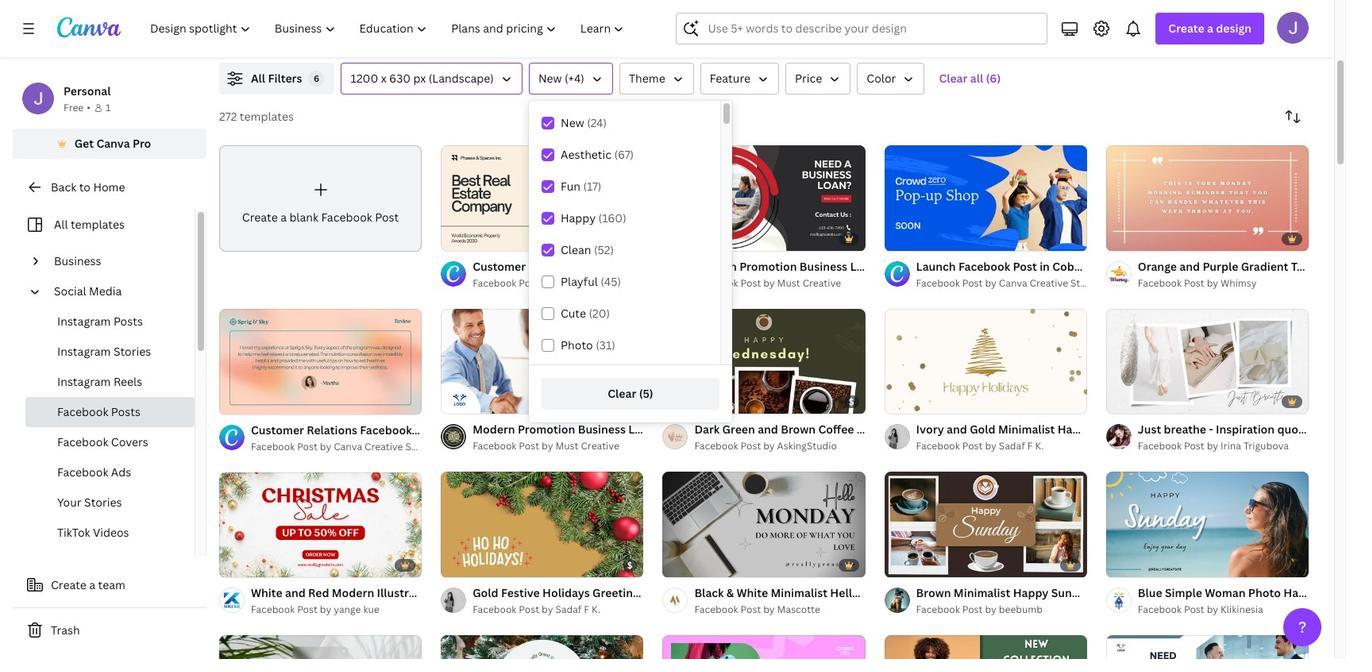 Task type: describe. For each thing, give the bounding box(es) containing it.
stories for instagram stories
[[113, 344, 151, 359]]

business link
[[48, 246, 185, 276]]

aesthetic
[[561, 147, 612, 162]]

holidays inside "ivory and gold minimalist happy holidays facebook post facebook post by sadaf f k."
[[1096, 422, 1143, 437]]

(24)
[[587, 115, 607, 130]]

jacob simon image
[[1277, 12, 1309, 44]]

simple
[[1165, 585, 1202, 600]]

just breathe -  inspiration quote facebo facebook post by irina trigubova
[[1138, 422, 1346, 453]]

festive
[[501, 585, 540, 600]]

color button
[[857, 63, 925, 95]]

happy inside blue simple woman photo happy sund facebook post by klikinesia
[[1284, 585, 1319, 600]]

1
[[106, 101, 111, 114]]

facebook post by canva creative studio link for business
[[473, 275, 657, 291]]

polaroid
[[1130, 585, 1175, 600]]

modern promotion business loan agency facebook post image for modern promotion business loan agency facebook post link associated with the bottom the facebook post by must creative link
[[441, 308, 644, 415]]

r
[[1341, 259, 1346, 274]]

a for blank
[[280, 210, 287, 225]]

0 horizontal spatial photo
[[561, 338, 593, 353]]

inspiration
[[1216, 422, 1275, 437]]

facebook post by sadaf f k. link for gold
[[916, 439, 1087, 455]]

tiktok
[[57, 525, 90, 540]]

create for create a blank facebook post
[[242, 210, 278, 225]]

orange
[[1138, 259, 1177, 274]]

playful
[[561, 274, 598, 289]]

by left playful
[[542, 276, 553, 290]]

trash
[[51, 623, 80, 638]]

design
[[1216, 21, 1252, 36]]

social media
[[54, 284, 122, 299]]

(31)
[[596, 338, 615, 353]]

post inside just breathe -  inspiration quote facebo facebook post by irina trigubova
[[1184, 440, 1205, 453]]

post inside orange and purple gradient textured r facebook post by whimsy
[[1184, 276, 1205, 290]]

instagram reels link
[[25, 367, 195, 397]]

modern for the rightmost the facebook post by must creative link's modern promotion business loan agency facebook post link
[[694, 259, 737, 274]]

(landscape)
[[429, 71, 494, 86]]

facebook post by beebumb link
[[916, 602, 1087, 618]]

1200 x 630 px (landscape)
[[351, 71, 494, 86]]

facebook posts
[[57, 404, 140, 419]]

facebook post by mascotte link
[[694, 602, 865, 618]]

studio for agency
[[627, 276, 657, 290]]

hello
[[830, 585, 859, 600]]

1 horizontal spatial facebook post by must creative link
[[694, 275, 865, 291]]

(6)
[[986, 71, 1001, 86]]

white and red modern illustrated merry christmas sale facebook post image
[[219, 472, 422, 578]]

$ for facebook post by askingstudio
[[849, 396, 854, 408]]

new (24)
[[561, 115, 607, 130]]

blue simple woman photo happy sund facebook post by klikinesia
[[1138, 585, 1346, 616]]

playful (45)
[[561, 274, 621, 289]]

k. inside gold festive holidays greeting facebook post facebook post by sadaf f k.
[[592, 603, 600, 616]]

ads
[[111, 465, 131, 480]]

back to home link
[[13, 172, 206, 203]]

clear (5) button
[[542, 378, 720, 410]]

templates for all templates
[[71, 217, 125, 232]]

clear all (6)
[[939, 71, 1001, 86]]

brown minimalist happy sunday photo polaroid facebook post image
[[884, 472, 1087, 578]]

beebumb
[[999, 603, 1043, 616]]

must for the bottom the facebook post by must creative link
[[555, 440, 579, 453]]

trigubova
[[1244, 440, 1289, 453]]

0 horizontal spatial facebook post by canva creative studio
[[251, 440, 436, 453]]

create a team
[[51, 577, 125, 592]]

just breathe -  inspiration quote facebo link
[[1138, 421, 1346, 439]]

instagram posts link
[[25, 307, 195, 337]]

by inside black & white minimalist hello monday greeting facebook post facebook post by mascotte
[[763, 603, 775, 616]]

photo inside blue simple woman photo happy sund facebook post by klikinesia
[[1248, 585, 1281, 600]]

askingstudio
[[777, 440, 837, 453]]

630
[[389, 71, 411, 86]]

black & white minimalist hello monday greeting facebook post image
[[663, 472, 865, 578]]

all
[[970, 71, 983, 86]]

f inside "ivory and gold minimalist happy holidays facebook post facebook post by sadaf f k."
[[1027, 440, 1033, 453]]

blue
[[1138, 585, 1162, 600]]

facebook ads link
[[25, 457, 195, 488]]

greeting inside gold festive holidays greeting facebook post facebook post by sadaf f k.
[[593, 585, 639, 600]]

post inside facebook post by askingstudio link
[[741, 440, 761, 453]]

gold inside "ivory and gold minimalist happy holidays facebook post facebook post by sadaf f k."
[[970, 422, 996, 437]]

orange and purple gradient textured reminder facebook post image
[[1106, 145, 1309, 251]]

$ for facebook post by sadaf f k.
[[627, 559, 632, 571]]

videos
[[93, 525, 129, 540]]

modern promotion business loan agency facebook post link for the bottom the facebook post by must creative link
[[473, 421, 779, 439]]

(17)
[[583, 179, 602, 194]]

back to home
[[51, 179, 125, 195]]

business for the bottom the facebook post by must creative link
[[578, 422, 626, 437]]

facebook inside orange and purple gradient textured r facebook post by whimsy
[[1138, 276, 1182, 290]]

theme
[[629, 71, 665, 86]]

f inside gold festive holidays greeting facebook post facebook post by sadaf f k.
[[584, 603, 589, 616]]

feature button
[[700, 63, 779, 95]]

new (+4) button
[[529, 63, 613, 95]]

facebook covers link
[[25, 427, 195, 457]]

textured
[[1291, 259, 1339, 274]]

just breathe -  inspiration quote facebook post daily plan image
[[1106, 308, 1309, 415]]

greeting inside black & white minimalist hello monday greeting facebook post facebook post by mascotte
[[908, 585, 955, 600]]

grey natural daily motivational quote facebook post image
[[219, 635, 422, 659]]

green and orange spring happy new collection facebook post image
[[884, 635, 1087, 659]]

breathe
[[1164, 422, 1206, 437]]

blank
[[289, 210, 318, 225]]

Sort by button
[[1277, 101, 1309, 133]]

create a team button
[[13, 569, 206, 601]]

studio for happy
[[1071, 276, 1101, 290]]

px
[[413, 71, 426, 86]]

clean (52)
[[561, 242, 614, 257]]

just
[[1138, 422, 1161, 437]]

holidays inside gold festive holidays greeting facebook post facebook post by sadaf f k.
[[542, 585, 590, 600]]

purple
[[1203, 259, 1238, 274]]

minimalist for hello
[[771, 585, 828, 600]]

clear for clear (5)
[[608, 386, 636, 401]]

by inside "ivory and gold minimalist happy holidays facebook post facebook post by sadaf f k."
[[985, 440, 997, 453]]

feature
[[710, 71, 751, 86]]

happy (160)
[[561, 210, 626, 226]]

Search search field
[[708, 14, 1037, 44]]

by left yange
[[320, 603, 331, 617]]

pro
[[133, 136, 151, 151]]

filters
[[268, 71, 302, 86]]

dark green and brown coffee photo simple minimalist photography greeting facebook post image
[[663, 308, 865, 415]]

by inside orange and purple gradient textured r facebook post by whimsy
[[1207, 276, 1218, 290]]

create a blank facebook post link
[[219, 145, 422, 252]]

facebook post by klikinesia link
[[1138, 602, 1309, 618]]

media
[[89, 284, 122, 299]]

kue
[[363, 603, 379, 617]]

social
[[54, 284, 86, 299]]

facebook post by canva creative studio for gold
[[916, 276, 1101, 290]]

facebo
[[1312, 422, 1346, 437]]

and for ivory
[[947, 422, 967, 437]]

home
[[93, 179, 125, 195]]

new for new (+4)
[[538, 71, 562, 86]]

photo (31)
[[561, 338, 615, 353]]

instagram for instagram posts
[[57, 314, 111, 329]]

to
[[79, 179, 90, 195]]

facebook post by yange kue
[[251, 603, 379, 617]]

and for orange
[[1180, 259, 1200, 274]]

(+4)
[[565, 71, 584, 86]]

top level navigation element
[[140, 13, 638, 44]]

agency for the bottom the facebook post by must creative link
[[658, 422, 697, 437]]

modern promotion business loan agency facebook post facebook post by must creative for the bottom the facebook post by must creative link
[[473, 422, 779, 453]]

facebook post by askingstudio link
[[694, 439, 865, 455]]

(160)
[[598, 210, 626, 226]]

minimalist for happy
[[998, 422, 1055, 437]]

new (+4)
[[538, 71, 584, 86]]

(45)
[[601, 274, 621, 289]]

sadaf inside gold festive holidays greeting facebook post facebook post by sadaf f k.
[[555, 603, 582, 616]]

whimsy
[[1221, 276, 1257, 290]]

facebook post by canva creative studio link for gold
[[916, 275, 1101, 291]]

by up white and red modern illustrated merry christmas sale facebook post image on the bottom left of page
[[320, 440, 331, 453]]

by inside brown minimalist happy sunday photo polaroid facebook post facebook post by beebumb
[[985, 603, 997, 616]]



Task type: locate. For each thing, give the bounding box(es) containing it.
by up dark green and brown coffee photo simple minimalist photography greeting facebook post
[[763, 276, 775, 290]]

a left team
[[89, 577, 95, 592]]

free
[[64, 101, 84, 114]]

0 vertical spatial a
[[1207, 21, 1213, 36]]

2 horizontal spatial facebook post by canva creative studio link
[[916, 275, 1101, 291]]

0 vertical spatial clear
[[939, 71, 968, 86]]

create a blank facebook post element
[[219, 145, 422, 252]]

0 horizontal spatial a
[[89, 577, 95, 592]]

orange and purple gradient textured r facebook post by whimsy
[[1138, 259, 1346, 290]]

0 vertical spatial f
[[1027, 440, 1033, 453]]

1 vertical spatial must
[[555, 440, 579, 453]]

f down gold festive holidays greeting facebook post link
[[584, 603, 589, 616]]

modern promotion business loan agency facebook post link for the rightmost the facebook post by must creative link
[[694, 258, 1000, 275]]

facebook post by sadaf f k. link for holidays
[[473, 602, 644, 618]]

klikinesia
[[1221, 603, 1263, 616]]

facebook post by sadaf f k. link up green modern business christmas closure dates facebook post image
[[473, 602, 644, 618]]

1 vertical spatial stories
[[84, 495, 122, 510]]

gold inside gold festive holidays greeting facebook post facebook post by sadaf f k.
[[473, 585, 498, 600]]

blue simple woman photo happy sund link
[[1138, 585, 1346, 602]]

instagram for instagram reels
[[57, 374, 111, 389]]

0 horizontal spatial promotion
[[518, 422, 575, 437]]

facebook post by whimsy link
[[1138, 275, 1309, 291]]

1 instagram from the top
[[57, 314, 111, 329]]

blue simple woman photo happy sunday facebook post image
[[1106, 472, 1309, 578]]

all templates
[[54, 217, 125, 232]]

a for team
[[89, 577, 95, 592]]

0 horizontal spatial and
[[947, 422, 967, 437]]

by up ivory and gold minimalist happy holidays facebook post image
[[985, 276, 997, 290]]

0 horizontal spatial facebook post by sadaf f k. link
[[473, 602, 644, 618]]

1 vertical spatial sadaf
[[555, 603, 582, 616]]

promotion
[[739, 259, 797, 274], [518, 422, 575, 437]]

2 instagram from the top
[[57, 344, 111, 359]]

0 horizontal spatial modern
[[473, 422, 515, 437]]

promotion for the bottom the facebook post by must creative link
[[518, 422, 575, 437]]

0 vertical spatial facebook post by must creative link
[[694, 275, 865, 291]]

modern promotion business loan agency facebook post image for the rightmost the facebook post by must creative link's modern promotion business loan agency facebook post link
[[663, 145, 865, 251]]

facebook ads
[[57, 465, 131, 480]]

modern for modern promotion business loan agency facebook post link associated with the bottom the facebook post by must creative link
[[473, 422, 515, 437]]

1 horizontal spatial k.
[[1035, 440, 1044, 453]]

social media link
[[48, 276, 185, 307]]

personal
[[64, 83, 111, 98]]

a inside button
[[89, 577, 95, 592]]

0 vertical spatial create
[[1169, 21, 1205, 36]]

tiktok videos
[[57, 525, 129, 540]]

by down purple on the right
[[1207, 276, 1218, 290]]

templates for 272 templates
[[240, 109, 294, 124]]

posts for instagram posts
[[113, 314, 143, 329]]

templates down back to home
[[71, 217, 125, 232]]

1 horizontal spatial studio
[[627, 276, 657, 290]]

white
[[737, 585, 768, 600]]

ivory and gold minimalist happy holidays facebook post image
[[884, 308, 1087, 415]]

green modern business christmas closure dates facebook post image
[[441, 635, 644, 659]]

by inside blue simple woman photo happy sund facebook post by klikinesia
[[1207, 603, 1218, 616]]

photo left (31) on the bottom left of the page
[[561, 338, 593, 353]]

orange and purple gradient textured r link
[[1138, 258, 1346, 275]]

0 horizontal spatial facebook post by canva creative studio link
[[251, 439, 436, 455]]

0 horizontal spatial f
[[584, 603, 589, 616]]

photo up klikinesia
[[1248, 585, 1281, 600]]

clear inside clear (5) button
[[608, 386, 636, 401]]

0 horizontal spatial gold
[[473, 585, 498, 600]]

happy left just
[[1058, 422, 1093, 437]]

ivory
[[916, 422, 944, 437]]

3 instagram from the top
[[57, 374, 111, 389]]

happy inside "ivory and gold minimalist happy holidays facebook post facebook post by sadaf f k."
[[1058, 422, 1093, 437]]

clear inside clear all (6) button
[[939, 71, 968, 86]]

all
[[251, 71, 265, 86], [54, 217, 68, 232]]

instagram inside instagram stories "link"
[[57, 344, 111, 359]]

price
[[795, 71, 822, 86]]

facebook post by must creative link
[[694, 275, 865, 291], [473, 439, 644, 455]]

2 greeting from the left
[[908, 585, 955, 600]]

1 vertical spatial instagram
[[57, 344, 111, 359]]

ivory and gold minimalist happy holidays facebook post facebook post by sadaf f k.
[[916, 422, 1224, 453]]

1 horizontal spatial facebook post by canva creative studio link
[[473, 275, 657, 291]]

1 vertical spatial new
[[561, 115, 584, 130]]

sadaf down gold festive holidays greeting facebook post link
[[555, 603, 582, 616]]

0 vertical spatial posts
[[113, 314, 143, 329]]

0 horizontal spatial studio
[[405, 440, 436, 453]]

modern promotion business loan agency facebook post facebook post by must creative
[[694, 259, 1000, 290], [473, 422, 779, 453]]

1 vertical spatial agency
[[658, 422, 697, 437]]

1 horizontal spatial clear
[[939, 71, 968, 86]]

1 vertical spatial facebook post by must creative link
[[473, 439, 644, 455]]

post inside create a blank facebook post element
[[375, 210, 399, 225]]

must for the rightmost the facebook post by must creative link
[[777, 276, 800, 290]]

happy up beebumb on the right bottom of the page
[[1013, 585, 1049, 600]]

instagram stories link
[[25, 337, 195, 367]]

clear for clear all (6)
[[939, 71, 968, 86]]

and inside "ivory and gold minimalist happy holidays facebook post facebook post by sadaf f k."
[[947, 422, 967, 437]]

modern promotion business loan agency facebook post facebook post by must creative for the rightmost the facebook post by must creative link
[[694, 259, 1000, 290]]

new left (+4)
[[538, 71, 562, 86]]

cute (20)
[[561, 306, 610, 321]]

1 horizontal spatial create
[[242, 210, 278, 225]]

facebook post by sadaf f k. link down the ivory
[[916, 439, 1087, 455]]

k. inside "ivory and gold minimalist happy holidays facebook post facebook post by sadaf f k."
[[1035, 440, 1044, 453]]

2 vertical spatial a
[[89, 577, 95, 592]]

holidays left breathe in the right of the page
[[1096, 422, 1143, 437]]

instagram up instagram reels
[[57, 344, 111, 359]]

1 vertical spatial clear
[[608, 386, 636, 401]]

gold left festive
[[473, 585, 498, 600]]

customer relations facebook post in cream beige black warm & modern style image
[[441, 145, 644, 251]]

•
[[87, 101, 90, 114]]

posts down reels
[[111, 404, 140, 419]]

canva inside button
[[96, 136, 130, 151]]

sadaf inside "ivory and gold minimalist happy holidays facebook post facebook post by sadaf f k."
[[999, 440, 1025, 453]]

0 vertical spatial facebook post by sadaf f k. link
[[916, 439, 1087, 455]]

1 vertical spatial modern
[[473, 422, 515, 437]]

quote
[[1277, 422, 1309, 437]]

create left design
[[1169, 21, 1205, 36]]

by up gold festive holidays greeting facebook post image
[[542, 440, 553, 453]]

2 horizontal spatial business
[[800, 259, 847, 274]]

0 horizontal spatial business
[[54, 253, 101, 268]]

all down back
[[54, 217, 68, 232]]

modern promotion business loan agency facebook post image
[[663, 145, 865, 251], [441, 308, 644, 415], [1106, 635, 1309, 659]]

ivory and gold minimalist happy holidays facebook post link
[[916, 421, 1224, 439]]

gold festive holidays greeting facebook post facebook post by sadaf f k.
[[473, 585, 720, 616]]

by down woman in the bottom of the page
[[1207, 603, 1218, 616]]

k.
[[1035, 440, 1044, 453], [592, 603, 600, 616]]

create inside dropdown button
[[1169, 21, 1205, 36]]

0 vertical spatial and
[[1180, 259, 1200, 274]]

agency for the rightmost the facebook post by must creative link
[[879, 259, 919, 274]]

facebook covers
[[57, 434, 148, 450]]

happy left sund
[[1284, 585, 1319, 600]]

1 vertical spatial $
[[627, 559, 632, 571]]

reels
[[113, 374, 142, 389]]

0 vertical spatial must
[[777, 276, 800, 290]]

clear left (5)
[[608, 386, 636, 401]]

0 vertical spatial all
[[251, 71, 265, 86]]

creative
[[586, 276, 625, 290], [803, 276, 841, 290], [1030, 276, 1068, 290], [581, 440, 619, 453], [365, 440, 403, 453]]

brown minimalist happy sunday photo polaroid facebook post link
[[916, 585, 1256, 602]]

1 horizontal spatial business
[[578, 422, 626, 437]]

gold right the ivory
[[970, 422, 996, 437]]

a left design
[[1207, 21, 1213, 36]]

272 templates
[[219, 109, 294, 124]]

loan for the rightmost the facebook post by must creative link
[[850, 259, 877, 274]]

woman
[[1205, 585, 1246, 600]]

instagram up facebook posts
[[57, 374, 111, 389]]

1 horizontal spatial photo
[[1094, 585, 1127, 600]]

post inside blue simple woman photo happy sund facebook post by klikinesia
[[1184, 603, 1205, 616]]

by left beebumb on the right bottom of the page
[[985, 603, 997, 616]]

by up brown minimalist happy sunday photo polaroid facebook post
[[985, 440, 997, 453]]

monday
[[862, 585, 905, 600]]

1 vertical spatial facebook post by sadaf f k. link
[[473, 602, 644, 618]]

posts for facebook posts
[[111, 404, 140, 419]]

1 horizontal spatial holidays
[[1096, 422, 1143, 437]]

2 vertical spatial modern promotion business loan agency facebook post image
[[1106, 635, 1309, 659]]

facebook post by canva creative studio for business
[[473, 276, 657, 290]]

1 greeting from the left
[[593, 585, 639, 600]]

irina
[[1221, 440, 1241, 453]]

gold festive holidays greeting facebook post image
[[441, 472, 644, 578]]

1 horizontal spatial all
[[251, 71, 265, 86]]

k. down gold festive holidays greeting facebook post link
[[592, 603, 600, 616]]

facebook inside blue simple woman photo happy sund facebook post by klikinesia
[[1138, 603, 1182, 616]]

1 vertical spatial f
[[584, 603, 589, 616]]

0 vertical spatial templates
[[240, 109, 294, 124]]

photo inside brown minimalist happy sunday photo polaroid facebook post facebook post by beebumb
[[1094, 585, 1127, 600]]

create for create a team
[[51, 577, 86, 592]]

templates
[[240, 109, 294, 124], [71, 217, 125, 232]]

x
[[381, 71, 387, 86]]

0 horizontal spatial facebook post by must creative link
[[473, 439, 644, 455]]

0 horizontal spatial sadaf
[[555, 603, 582, 616]]

create for create a design
[[1169, 21, 1205, 36]]

1 vertical spatial holidays
[[542, 585, 590, 600]]

team
[[98, 577, 125, 592]]

0 horizontal spatial $
[[627, 559, 632, 571]]

new for new (24)
[[561, 115, 584, 130]]

0 vertical spatial gold
[[970, 422, 996, 437]]

create inside button
[[51, 577, 86, 592]]

facebook post by canva creative studio
[[473, 276, 657, 290], [916, 276, 1101, 290], [251, 440, 436, 453]]

1200 x 630 px (landscape) button
[[341, 63, 522, 95]]

theme button
[[619, 63, 694, 95]]

a left blank
[[280, 210, 287, 225]]

1 vertical spatial k.
[[592, 603, 600, 616]]

sunday
[[1051, 585, 1092, 600]]

1 vertical spatial a
[[280, 210, 287, 225]]

by up green modern business christmas closure dates facebook post image
[[542, 603, 553, 616]]

create a blank facebook post
[[242, 210, 399, 225]]

canva
[[96, 136, 130, 151], [555, 276, 584, 290], [999, 276, 1027, 290], [334, 440, 362, 453]]

aesthetic (67)
[[561, 147, 634, 162]]

minimalist inside black & white minimalist hello monday greeting facebook post facebook post by mascotte
[[771, 585, 828, 600]]

None search field
[[676, 13, 1048, 44]]

clear left the all
[[939, 71, 968, 86]]

and inside orange and purple gradient textured r facebook post by whimsy
[[1180, 259, 1200, 274]]

1 vertical spatial gold
[[473, 585, 498, 600]]

instagram
[[57, 314, 111, 329], [57, 344, 111, 359], [57, 374, 111, 389]]

minimalist inside brown minimalist happy sunday photo polaroid facebook post facebook post by beebumb
[[954, 585, 1010, 600]]

create left blank
[[242, 210, 278, 225]]

black & white minimalist hello monday greeting facebook post facebook post by mascotte
[[694, 585, 1036, 616]]

1 horizontal spatial facebook post by sadaf f k. link
[[916, 439, 1087, 455]]

1 horizontal spatial a
[[280, 210, 287, 225]]

1200
[[351, 71, 378, 86]]

2 horizontal spatial create
[[1169, 21, 1205, 36]]

instagram inside instagram reels link
[[57, 374, 111, 389]]

stories down facebook ads link in the bottom left of the page
[[84, 495, 122, 510]]

0 vertical spatial modern
[[694, 259, 737, 274]]

0 vertical spatial loan
[[850, 259, 877, 274]]

new inside button
[[538, 71, 562, 86]]

by inside just breathe -  inspiration quote facebo facebook post by irina trigubova
[[1207, 440, 1218, 453]]

business for the rightmost the facebook post by must creative link
[[800, 259, 847, 274]]

instagram inside 'instagram posts' link
[[57, 314, 111, 329]]

new left (24)
[[561, 115, 584, 130]]

0 horizontal spatial greeting
[[593, 585, 639, 600]]

brown
[[916, 585, 951, 600]]

(20)
[[589, 306, 610, 321]]

instagram down the social media at the top left of the page
[[57, 314, 111, 329]]

1 horizontal spatial facebook post by canva creative studio
[[473, 276, 657, 290]]

1 vertical spatial templates
[[71, 217, 125, 232]]

and
[[1180, 259, 1200, 274], [947, 422, 967, 437]]

holidays right festive
[[542, 585, 590, 600]]

customer relations facebook post in dark green pastel orange simple vibrant minimalism style image
[[219, 308, 422, 415]]

0 vertical spatial holidays
[[1096, 422, 1143, 437]]

1 vertical spatial modern promotion business loan agency facebook post image
[[441, 308, 644, 415]]

0 vertical spatial sadaf
[[999, 440, 1025, 453]]

by inside gold festive holidays greeting facebook post facebook post by sadaf f k.
[[542, 603, 553, 616]]

1 horizontal spatial sadaf
[[999, 440, 1025, 453]]

0 vertical spatial agency
[[879, 259, 919, 274]]

fun (17)
[[561, 179, 602, 194]]

facebook post by yange kue link
[[251, 602, 422, 618]]

1 horizontal spatial gold
[[970, 422, 996, 437]]

0 horizontal spatial clear
[[608, 386, 636, 401]]

0 horizontal spatial agency
[[658, 422, 697, 437]]

1 horizontal spatial $
[[849, 396, 854, 408]]

1 vertical spatial modern promotion business loan agency facebook post facebook post by must creative
[[473, 422, 779, 453]]

your
[[57, 495, 82, 510]]

and right the ivory
[[947, 422, 967, 437]]

1 horizontal spatial loan
[[850, 259, 877, 274]]

k. down ivory and gold minimalist happy holidays facebook post link
[[1035, 440, 1044, 453]]

0 vertical spatial stories
[[113, 344, 151, 359]]

&
[[727, 585, 734, 600]]

1 vertical spatial create
[[242, 210, 278, 225]]

greeting
[[593, 585, 639, 600], [908, 585, 955, 600]]

minimalist inside "ivory and gold minimalist happy holidays facebook post facebook post by sadaf f k."
[[998, 422, 1055, 437]]

black
[[694, 585, 724, 600]]

stories up reels
[[113, 344, 151, 359]]

brown minimalist happy sunday photo polaroid facebook post facebook post by beebumb
[[916, 585, 1256, 616]]

mascotte
[[777, 603, 820, 616]]

2 horizontal spatial facebook post by canva creative studio
[[916, 276, 1101, 290]]

customer relations facebook post in pastel pink chic photocentric frames style image
[[663, 635, 865, 659]]

tiktok videos link
[[25, 518, 195, 548]]

facebook post by askingstudio
[[694, 440, 837, 453]]

0 horizontal spatial templates
[[71, 217, 125, 232]]

0 vertical spatial new
[[538, 71, 562, 86]]

trash link
[[13, 615, 206, 646]]

photo right 'sunday'
[[1094, 585, 1127, 600]]

1 vertical spatial and
[[947, 422, 967, 437]]

2 horizontal spatial modern promotion business loan agency facebook post image
[[1106, 635, 1309, 659]]

0 vertical spatial instagram
[[57, 314, 111, 329]]

create
[[1169, 21, 1205, 36], [242, 210, 278, 225], [51, 577, 86, 592]]

happy up clean
[[561, 210, 596, 226]]

0 vertical spatial modern promotion business loan agency facebook post link
[[694, 258, 1000, 275]]

minimalist
[[998, 422, 1055, 437], [771, 585, 828, 600], [954, 585, 1010, 600]]

holidays
[[1096, 422, 1143, 437], [542, 585, 590, 600]]

stories inside "link"
[[113, 344, 151, 359]]

1 horizontal spatial templates
[[240, 109, 294, 124]]

post inside the "facebook post by yange kue" link
[[297, 603, 318, 617]]

2 vertical spatial instagram
[[57, 374, 111, 389]]

a for design
[[1207, 21, 1213, 36]]

1 horizontal spatial must
[[777, 276, 800, 290]]

6 filter options selected element
[[308, 71, 324, 87]]

instagram reels
[[57, 374, 142, 389]]

price button
[[785, 63, 851, 95]]

instagram for instagram stories
[[57, 344, 111, 359]]

by left askingstudio at bottom
[[763, 440, 775, 453]]

1 vertical spatial posts
[[111, 404, 140, 419]]

a inside dropdown button
[[1207, 21, 1213, 36]]

create left team
[[51, 577, 86, 592]]

0 horizontal spatial all
[[54, 217, 68, 232]]

posts down social media link
[[113, 314, 143, 329]]

0 vertical spatial modern promotion business loan agency facebook post facebook post by must creative
[[694, 259, 1000, 290]]

happy inside brown minimalist happy sunday photo polaroid facebook post facebook post by beebumb
[[1013, 585, 1049, 600]]

clear
[[939, 71, 968, 86], [608, 386, 636, 401]]

instagram posts
[[57, 314, 143, 329]]

by down "white"
[[763, 603, 775, 616]]

2 horizontal spatial photo
[[1248, 585, 1281, 600]]

launch facebook post in cobalt chic photocentric frames style image
[[884, 145, 1087, 251]]

f down ivory and gold minimalist happy holidays facebook post link
[[1027, 440, 1033, 453]]

6
[[314, 72, 319, 84]]

templates right 272 on the top left of page
[[240, 109, 294, 124]]

1 horizontal spatial agency
[[879, 259, 919, 274]]

0 horizontal spatial loan
[[628, 422, 655, 437]]

loan for the bottom the facebook post by must creative link
[[628, 422, 655, 437]]

stories for your stories
[[84, 495, 122, 510]]

1 horizontal spatial greeting
[[908, 585, 955, 600]]

post
[[375, 210, 399, 225], [976, 259, 1000, 274], [519, 276, 539, 290], [741, 276, 761, 290], [962, 276, 983, 290], [1184, 276, 1205, 290], [755, 422, 779, 437], [1200, 422, 1224, 437], [519, 440, 539, 453], [741, 440, 761, 453], [962, 440, 983, 453], [1184, 440, 1205, 453], [297, 440, 318, 453], [696, 585, 720, 600], [1012, 585, 1036, 600], [1232, 585, 1256, 600], [519, 603, 539, 616], [741, 603, 761, 616], [962, 603, 983, 616], [1184, 603, 1205, 616], [297, 603, 318, 617]]

free •
[[64, 101, 90, 114]]

0 horizontal spatial create
[[51, 577, 86, 592]]

sadaf down ivory and gold minimalist happy holidays facebook post link
[[999, 440, 1025, 453]]

stories inside "link"
[[84, 495, 122, 510]]

gradient
[[1241, 259, 1289, 274]]

black & white minimalist hello monday greeting facebook post link
[[694, 585, 1036, 602]]

facebook inside just breathe -  inspiration quote facebo facebook post by irina trigubova
[[1138, 440, 1182, 453]]

all for all templates
[[54, 217, 68, 232]]

1 horizontal spatial f
[[1027, 440, 1033, 453]]

all left "filters"
[[251, 71, 265, 86]]

2 horizontal spatial studio
[[1071, 276, 1101, 290]]

and left purple on the right
[[1180, 259, 1200, 274]]

all inside all templates link
[[54, 217, 68, 232]]

1 vertical spatial loan
[[628, 422, 655, 437]]

promotion for the rightmost the facebook post by must creative link
[[739, 259, 797, 274]]

yange
[[334, 603, 361, 617]]

posts
[[113, 314, 143, 329], [111, 404, 140, 419]]

1 horizontal spatial promotion
[[739, 259, 797, 274]]

by down -
[[1207, 440, 1218, 453]]

all for all filters
[[251, 71, 265, 86]]



Task type: vqa. For each thing, say whether or not it's contained in the screenshot.
What should you include in an invitation? dropdown button
no



